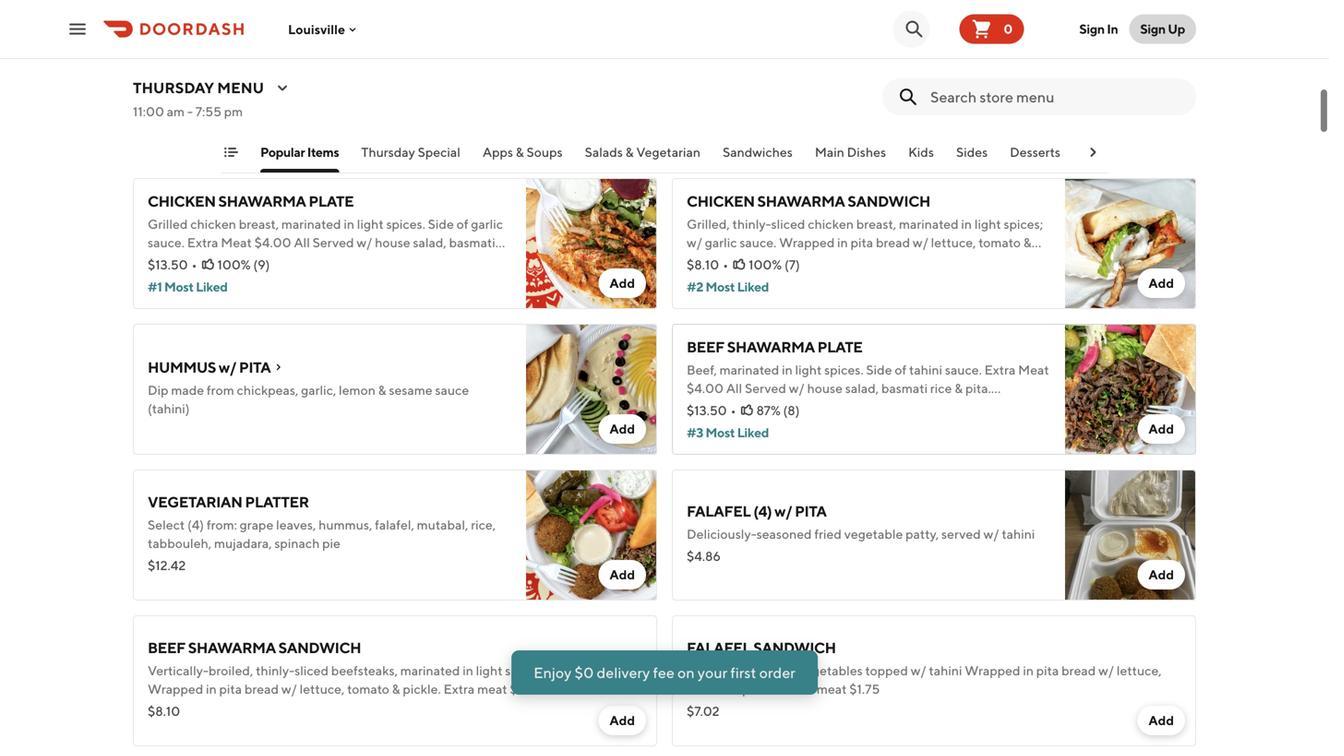 Task type: describe. For each thing, give the bounding box(es) containing it.
thursday
[[361, 145, 415, 160]]

tomato for beef
[[347, 682, 390, 697]]

tahini inside falafel (4) w/ pita deliciously-seasoned fried vegetable patty, served w/ tahini $4.86
[[1002, 527, 1036, 542]]

liked for chicken shawarma plate
[[196, 279, 228, 295]]

vegetable
[[845, 527, 904, 542]]

thinly- inside the 'beef shawarma sandwich vertically-broiled, thinly-sliced beefsteaks, marinated in light spices; w/ tahini sauce wrapped in pita bread w/ lettuce, tomato & pickle. extra meat $1.75 $8.10 add'
[[256, 664, 295, 679]]

light inside chicken shawarma sandwich grilled, thinly-sliced chicken breast, marinated in light spices; w/ garlic sauce.  wrapped in pita bread w/ lettuce, tomato & pickle. extra meat $1.75
[[975, 217, 1002, 232]]

fee
[[653, 664, 675, 682]]

garlic inside chicken shawarma plate grilled chicken breast, marinated in light spices. side of garlic sauce.  extra meat $4.00  all served w/ house salad, basmati rice & pita. substitute: hummus, greek salad or tabbouleh for $1
[[471, 217, 503, 232]]

add button for dip made from chickpeas, garlic, lemon & sesame sauce (tahini)
[[599, 415, 646, 444]]

most for beef shawarma plate
[[706, 425, 735, 441]]

wrapped inside falafel sandwich fried ground dried vegetables topped w/ tahini  wrapped in pita bread w/ lettuce, tomato & pickle. extra meat $1.75 $7.02 add
[[965, 664, 1021, 679]]

chicken for chicken shawarma plate
[[148, 193, 216, 210]]

marinated inside beef shawarma plate beef, marinated in light spices. side of tahini sauce.  extra meat $4.00  all served w/ house salad, basmati rice & pita. substitute: hummus, greek salad or tabbouleh for $1
[[720, 362, 780, 378]]

main dishes button
[[815, 143, 887, 173]]

served inside beef shawarma plate beef, marinated in light spices. side of tahini sauce.  extra meat $4.00  all served w/ house salad, basmati rice & pita. substitute: hummus, greek salad or tabbouleh for $1
[[745, 381, 787, 396]]

beef shawarma plate image
[[1066, 324, 1197, 455]]

(tahini)
[[148, 401, 190, 417]]

-
[[187, 104, 193, 119]]

Item Search search field
[[931, 87, 1182, 107]]

& inside chicken shawarma plate grilled chicken breast, marinated in light spices. side of garlic sauce.  extra meat $4.00  all served w/ house salad, basmati rice & pita. substitute: hummus, greek salad or tabbouleh for $1
[[172, 254, 180, 269]]

house inside chicken shawarma plate grilled chicken breast, marinated in light spices. side of garlic sauce.  extra meat $4.00  all served w/ house salad, basmati rice & pita. substitute: hummus, greek salad or tabbouleh for $1
[[375, 235, 411, 250]]

sign up
[[1141, 21, 1186, 36]]

substitute: inside chicken shawarma plate grilled chicken breast, marinated in light spices. side of garlic sauce.  extra meat $4.00  all served w/ house salad, basmati rice & pita. substitute: hummus, greek salad or tabbouleh for $1
[[211, 254, 275, 269]]

salads & vegetarian
[[585, 145, 701, 160]]

from inside popular items the most commonly ordered items and dishes from this store
[[402, 146, 430, 162]]

add for beef, marinated in light spices. side of tahini sauce.  extra meat $4.00  all served w/ house salad, basmati rice & pita. substitute: hummus, greek salad or tabbouleh for $1
[[1149, 422, 1175, 437]]

thursday special button
[[361, 143, 461, 173]]

$4.86
[[687, 549, 721, 564]]

add inside falafel sandwich fried ground dried vegetables topped w/ tahini  wrapped in pita bread w/ lettuce, tomato & pickle. extra meat $1.75 $7.02 add
[[1149, 713, 1175, 729]]

(9)
[[253, 257, 270, 272]]

side inside chicken shawarma plate grilled chicken breast, marinated in light spices. side of garlic sauce.  extra meat $4.00  all served w/ house salad, basmati rice & pita. substitute: hummus, greek salad or tabbouleh for $1
[[428, 217, 454, 232]]

leaves,
[[276, 518, 316, 533]]

11:00
[[133, 104, 164, 119]]

platter
[[245, 494, 309, 511]]

popular for popular items the most commonly ordered items and dishes from this store
[[133, 119, 203, 143]]

up
[[1168, 21, 1186, 36]]

light inside beef shawarma plate beef, marinated in light spices. side of tahini sauce.  extra meat $4.00  all served w/ house salad, basmati rice & pita. substitute: hummus, greek salad or tabbouleh for $1
[[796, 362, 822, 378]]

salad inside beef shawarma plate beef, marinated in light spices. side of tahini sauce.  extra meat $4.00  all served w/ house salad, basmati rice & pita. substitute: hummus, greek salad or tabbouleh for $1
[[846, 399, 877, 415]]

sign for sign in
[[1080, 21, 1105, 36]]

87% (8)
[[757, 403, 800, 418]]

spices. inside beef shawarma plate beef, marinated in light spices. side of tahini sauce.  extra meat $4.00  all served w/ house salad, basmati rice & pita. substitute: hummus, greek salad or tabbouleh for $1
[[825, 362, 864, 378]]

grilled,
[[687, 217, 730, 232]]

$1 inside beef shawarma plate beef, marinated in light spices. side of tahini sauce.  extra meat $4.00  all served w/ house salad, basmati rice & pita. substitute: hummus, greek salad or tabbouleh for $1
[[976, 399, 989, 415]]

100% for sandwich
[[749, 257, 782, 272]]

view menu
[[639, 712, 717, 730]]

vegetarian
[[637, 145, 701, 160]]

lettuce, inside falafel sandwich fried ground dried vegetables topped w/ tahini  wrapped in pita bread w/ lettuce, tomato & pickle. extra meat $1.75 $7.02 add
[[1117, 664, 1162, 679]]

sauce. inside chicken shawarma sandwich grilled, thinly-sliced chicken breast, marinated in light spices; w/ garlic sauce.  wrapped in pita bread w/ lettuce, tomato & pickle. extra meat $1.75
[[740, 235, 777, 250]]

hummus, inside chicken shawarma plate grilled chicken breast, marinated in light spices. side of garlic sauce.  extra meat $4.00  all served w/ house salad, basmati rice & pita. substitute: hummus, greek salad or tabbouleh for $1
[[278, 254, 332, 269]]

sign for sign up
[[1141, 21, 1166, 36]]

sauce. inside chicken shawarma plate grilled chicken breast, marinated in light spices. side of garlic sauce.  extra meat $4.00  all served w/ house salad, basmati rice & pita. substitute: hummus, greek salad or tabbouleh for $1
[[148, 235, 185, 250]]

& inside button
[[516, 145, 524, 160]]

mutabal,
[[417, 518, 469, 533]]

seasoned
[[757, 527, 812, 542]]

for inside beef shawarma plate beef, marinated in light spices. side of tahini sauce.  extra meat $4.00  all served w/ house salad, basmati rice & pita. substitute: hummus, greek salad or tabbouleh for $1
[[957, 399, 974, 415]]

sandwich inside falafel sandwich fried ground dried vegetables topped w/ tahini  wrapped in pita bread w/ lettuce, tomato & pickle. extra meat $1.75 $7.02 add
[[754, 640, 836, 657]]

salads & vegetarian button
[[585, 143, 701, 173]]

#3
[[687, 425, 704, 441]]

$1 inside chicken shawarma plate grilled chicken breast, marinated in light spices. side of garlic sauce.  extra meat $4.00  all served w/ house salad, basmati rice & pita. substitute: hummus, greek salad or tabbouleh for $1
[[148, 272, 160, 287]]

sliced inside chicken shawarma sandwich grilled, thinly-sliced chicken breast, marinated in light spices; w/ garlic sauce.  wrapped in pita bread w/ lettuce, tomato & pickle. extra meat $1.75
[[772, 217, 806, 232]]

(7)
[[785, 257, 801, 272]]

delivery
[[597, 664, 650, 682]]

add for grilled chicken breast, marinated in light spices. side of garlic sauce.  extra meat $4.00  all served w/ house salad, basmati rice & pita. substitute: hummus, greek salad or tabbouleh for $1
[[610, 276, 635, 291]]

rice,
[[471, 518, 496, 533]]

7:55
[[195, 104, 222, 119]]

add button for beef, marinated in light spices. side of tahini sauce.  extra meat $4.00  all served w/ house salad, basmati rice & pita. substitute: hummus, greek salad or tabbouleh for $1
[[1138, 415, 1186, 444]]

vegetarian platter select (4) from: grape leaves, hummus, falafel, mutabal, rice, tabbouleh, mujadara, spinach pie $12.42
[[148, 494, 496, 573]]

dip
[[148, 383, 169, 398]]

pita for beef
[[219, 682, 242, 697]]

spinach
[[275, 536, 320, 551]]

tabbouleh inside beef shawarma plate beef, marinated in light spices. side of tahini sauce.  extra meat $4.00  all served w/ house salad, basmati rice & pita. substitute: hummus, greek salad or tabbouleh for $1
[[894, 399, 955, 415]]

• for beef shawarma plate
[[731, 403, 736, 418]]

100% (9)
[[217, 257, 270, 272]]

all inside beef shawarma plate beef, marinated in light spices. side of tahini sauce.  extra meat $4.00  all served w/ house salad, basmati rice & pita. substitute: hummus, greek salad or tabbouleh for $1
[[727, 381, 743, 396]]

add for select (4) from: grape leaves, hummus, falafel, mutabal, rice, tabbouleh, mujadara, spinach pie
[[610, 567, 635, 583]]

garlic,
[[301, 383, 336, 398]]

hummus
[[148, 359, 216, 376]]

fried
[[815, 527, 842, 542]]

deliciously-
[[687, 527, 757, 542]]

chicken shawarma sandwich grilled, thinly-sliced chicken breast, marinated in light spices; w/ garlic sauce.  wrapped in pita bread w/ lettuce, tomato & pickle. extra meat $1.75
[[687, 193, 1044, 269]]

lemon
[[339, 383, 376, 398]]

beef shawarma plate beef, marinated in light spices. side of tahini sauce.  extra meat $4.00  all served w/ house salad, basmati rice & pita. substitute: hummus, greek salad or tabbouleh for $1
[[687, 338, 1050, 415]]

0
[[1004, 21, 1013, 36]]

#2
[[687, 279, 704, 295]]

and
[[337, 146, 360, 162]]

grilled
[[148, 217, 188, 232]]

w/ inside beef shawarma plate beef, marinated in light spices. side of tahini sauce.  extra meat $4.00  all served w/ house salad, basmati rice & pita. substitute: hummus, greek salad or tabbouleh for $1
[[789, 381, 805, 396]]

in inside chicken shawarma plate grilled chicken breast, marinated in light spices. side of garlic sauce.  extra meat $4.00  all served w/ house salad, basmati rice & pita. substitute: hummus, greek salad or tabbouleh for $1
[[344, 217, 355, 232]]

most for chicken shawarma sandwich
[[706, 279, 735, 295]]

lettuce, for chicken
[[932, 235, 977, 250]]

spices. inside chicken shawarma plate grilled chicken breast, marinated in light spices. side of garlic sauce.  extra meat $4.00  all served w/ house salad, basmati rice & pita. substitute: hummus, greek salad or tabbouleh for $1
[[386, 217, 426, 232]]

sliced inside the 'beef shawarma sandwich vertically-broiled, thinly-sliced beefsteaks, marinated in light spices; w/ tahini sauce wrapped in pita bread w/ lettuce, tomato & pickle. extra meat $1.75 $8.10 add'
[[295, 664, 329, 679]]

thinly- inside chicken shawarma sandwich grilled, thinly-sliced chicken breast, marinated in light spices; w/ garlic sauce.  wrapped in pita bread w/ lettuce, tomato & pickle. extra meat $1.75
[[733, 217, 772, 232]]

patty,
[[906, 527, 939, 542]]

spices; for chicken
[[1004, 217, 1044, 232]]

bread inside falafel sandwich fried ground dried vegetables topped w/ tahini  wrapped in pita bread w/ lettuce, tomato & pickle. extra meat $1.75 $7.02 add
[[1062, 664, 1096, 679]]

all inside chicken shawarma plate grilled chicken breast, marinated in light spices. side of garlic sauce.  extra meat $4.00  all served w/ house salad, basmati rice & pita. substitute: hummus, greek salad or tabbouleh for $1
[[294, 235, 310, 250]]

& inside dip made from chickpeas, garlic, lemon & sesame sauce (tahini)
[[378, 383, 387, 398]]

enjoy
[[534, 664, 572, 682]]

kids button
[[909, 143, 935, 173]]

menus image
[[275, 80, 290, 95]]

shawarma inside the 'beef shawarma sandwich vertically-broiled, thinly-sliced beefsteaks, marinated in light spices; w/ tahini sauce wrapped in pita bread w/ lettuce, tomato & pickle. extra meat $1.75 $8.10 add'
[[188, 640, 276, 657]]

(8)
[[784, 403, 800, 418]]

from:
[[207, 518, 237, 533]]

$13.50 for chicken
[[148, 257, 188, 272]]

of inside chicken shawarma plate grilled chicken breast, marinated in light spices. side of garlic sauce.  extra meat $4.00  all served w/ house salad, basmati rice & pita. substitute: hummus, greek salad or tabbouleh for $1
[[457, 217, 469, 232]]

liked for chicken shawarma sandwich
[[738, 279, 769, 295]]

in
[[1108, 21, 1119, 36]]

scroll menu navigation right image
[[1086, 145, 1101, 160]]

$1.75 for beef
[[510, 682, 541, 697]]

& inside falafel sandwich fried ground dried vegetables topped w/ tahini  wrapped in pita bread w/ lettuce, tomato & pickle. extra meat $1.75 $7.02 add
[[732, 682, 740, 697]]

sandwiches button
[[723, 143, 793, 173]]

beef for sandwich
[[148, 640, 186, 657]]

sauce. inside beef shawarma plate beef, marinated in light spices. side of tahini sauce.  extra meat $4.00  all served w/ house salad, basmati rice & pita. substitute: hummus, greek salad or tabbouleh for $1
[[946, 362, 982, 378]]

apps
[[483, 145, 513, 160]]

sauce inside the 'beef shawarma sandwich vertically-broiled, thinly-sliced beefsteaks, marinated in light spices; w/ tahini sauce wrapped in pita bread w/ lettuce, tomato & pickle. extra meat $1.75 $8.10 add'
[[602, 664, 635, 679]]

fried
[[687, 664, 718, 679]]

add for grilled, thinly-sliced chicken breast, marinated in light spices; w/ garlic sauce.  wrapped in pita bread w/ lettuce, tomato & pickle. extra meat $1.75
[[1149, 276, 1175, 291]]

thursday menu
[[133, 79, 264, 97]]

add button for select (4) from: grape leaves, hummus, falafel, mutabal, rice, tabbouleh, mujadara, spinach pie
[[599, 561, 646, 590]]

garlic inside chicken shawarma sandwich grilled, thinly-sliced chicken breast, marinated in light spices; w/ garlic sauce.  wrapped in pita bread w/ lettuce, tomato & pickle. extra meat $1.75
[[705, 235, 737, 250]]

broiled,
[[209, 664, 253, 679]]

chicken shawarma plate grilled chicken breast, marinated in light spices. side of garlic sauce.  extra meat $4.00  all served w/ house salad, basmati rice & pita. substitute: hummus, greek salad or tabbouleh for $1
[[148, 193, 503, 287]]

greek inside beef shawarma plate beef, marinated in light spices. side of tahini sauce.  extra meat $4.00  all served w/ house salad, basmati rice & pita. substitute: hummus, greek salad or tabbouleh for $1
[[810, 399, 844, 415]]

wrapped for chicken
[[780, 235, 835, 250]]

#1 most liked
[[148, 279, 228, 295]]

sandwiches
[[723, 145, 793, 160]]

select
[[148, 518, 185, 533]]

$13.50 • for beef
[[687, 403, 736, 418]]

salad, inside beef shawarma plate beef, marinated in light spices. side of tahini sauce.  extra meat $4.00  all served w/ house salad, basmati rice & pita. substitute: hummus, greek salad or tabbouleh for $1
[[846, 381, 879, 396]]

items
[[303, 146, 335, 162]]

$1.75 for chicken
[[794, 254, 825, 269]]

pita. inside chicken shawarma plate grilled chicken breast, marinated in light spices. side of garlic sauce.  extra meat $4.00  all served w/ house salad, basmati rice & pita. substitute: hummus, greek salad or tabbouleh for $1
[[183, 254, 209, 269]]

popular for popular items
[[260, 145, 305, 160]]

in inside falafel sandwich fried ground dried vegetables topped w/ tahini  wrapped in pita bread w/ lettuce, tomato & pickle. extra meat $1.75 $7.02 add
[[1024, 664, 1034, 679]]

meat inside chicken shawarma plate grilled chicken breast, marinated in light spices. side of garlic sauce.  extra meat $4.00  all served w/ house salad, basmati rice & pita. substitute: hummus, greek salad or tabbouleh for $1
[[221, 235, 252, 250]]

tahini inside falafel sandwich fried ground dried vegetables topped w/ tahini  wrapped in pita bread w/ lettuce, tomato & pickle. extra meat $1.75 $7.02 add
[[929, 664, 963, 679]]

w/ inside chicken shawarma plate grilled chicken breast, marinated in light spices. side of garlic sauce.  extra meat $4.00  all served w/ house salad, basmati rice & pita. substitute: hummus, greek salad or tabbouleh for $1
[[357, 235, 372, 250]]

hummus, inside vegetarian platter select (4) from: grape leaves, hummus, falafel, mutabal, rice, tabbouleh, mujadara, spinach pie $12.42
[[319, 518, 372, 533]]

$1.75 inside falafel sandwich fried ground dried vegetables topped w/ tahini  wrapped in pita bread w/ lettuce, tomato & pickle. extra meat $1.75 $7.02 add
[[850, 682, 880, 697]]

vegetarian platter image
[[526, 470, 658, 601]]

$4.00 inside beef shawarma plate beef, marinated in light spices. side of tahini sauce.  extra meat $4.00  all served w/ house salad, basmati rice & pita. substitute: hummus, greek salad or tabbouleh for $1
[[687, 381, 724, 396]]

desserts button
[[1010, 143, 1061, 173]]

most for chicken shawarma plate
[[164, 279, 194, 295]]

$8.10 •
[[687, 257, 729, 272]]

chicken shawarma plate image
[[526, 178, 658, 309]]

dried
[[766, 664, 796, 679]]

tahini inside beef shawarma plate beef, marinated in light spices. side of tahini sauce.  extra meat $4.00  all served w/ house salad, basmati rice & pita. substitute: hummus, greek salad or tabbouleh for $1
[[910, 362, 943, 378]]

your
[[698, 664, 728, 682]]

or inside beef shawarma plate beef, marinated in light spices. side of tahini sauce.  extra meat $4.00  all served w/ house salad, basmati rice & pita. substitute: hummus, greek salad or tabbouleh for $1
[[879, 399, 891, 415]]

& inside beef shawarma plate beef, marinated in light spices. side of tahini sauce.  extra meat $4.00  all served w/ house salad, basmati rice & pita. substitute: hummus, greek salad or tabbouleh for $1
[[955, 381, 963, 396]]

show menu categories image
[[223, 145, 238, 160]]

extra inside chicken shawarma sandwich grilled, thinly-sliced chicken breast, marinated in light spices; w/ garlic sauce.  wrapped in pita bread w/ lettuce, tomato & pickle. extra meat $1.75
[[728, 254, 759, 269]]

falafel (4) w/ pita image
[[1066, 470, 1197, 601]]

pita for chicken
[[851, 235, 874, 250]]

in inside beef shawarma plate beef, marinated in light spices. side of tahini sauce.  extra meat $4.00  all served w/ house salad, basmati rice & pita. substitute: hummus, greek salad or tabbouleh for $1
[[782, 362, 793, 378]]

sesame
[[389, 383, 433, 398]]

0 button
[[960, 14, 1025, 44]]

tahini inside the 'beef shawarma sandwich vertically-broiled, thinly-sliced beefsteaks, marinated in light spices; w/ tahini sauce wrapped in pita bread w/ lettuce, tomato & pickle. extra meat $1.75 $8.10 add'
[[566, 664, 599, 679]]

soups
[[527, 145, 563, 160]]

menu
[[677, 712, 717, 730]]

made
[[171, 383, 204, 398]]

popular items
[[260, 145, 339, 160]]

breast, inside chicken shawarma plate grilled chicken breast, marinated in light spices. side of garlic sauce.  extra meat $4.00  all served w/ house salad, basmati rice & pita. substitute: hummus, greek salad or tabbouleh for $1
[[239, 217, 279, 232]]

$13.50 for beef
[[687, 403, 727, 418]]

beefsteaks,
[[331, 664, 398, 679]]

spices; for beef
[[505, 664, 545, 679]]

house inside beef shawarma plate beef, marinated in light spices. side of tahini sauce.  extra meat $4.00  all served w/ house salad, basmati rice & pita. substitute: hummus, greek salad or tabbouleh for $1
[[808, 381, 843, 396]]

falafel sandwich fried ground dried vegetables topped w/ tahini  wrapped in pita bread w/ lettuce, tomato & pickle. extra meat $1.75 $7.02 add
[[687, 640, 1175, 729]]

ordered
[[254, 146, 300, 162]]

sandwich for chicken
[[848, 193, 931, 210]]

extra inside the 'beef shawarma sandwich vertically-broiled, thinly-sliced beefsteaks, marinated in light spices; w/ tahini sauce wrapped in pita bread w/ lettuce, tomato & pickle. extra meat $1.75 $8.10 add'
[[444, 682, 475, 697]]

meat inside beef shawarma plate beef, marinated in light spices. side of tahini sauce.  extra meat $4.00  all served w/ house salad, basmati rice & pita. substitute: hummus, greek salad or tabbouleh for $1
[[1019, 362, 1050, 378]]

marinated inside chicken shawarma plate grilled chicken breast, marinated in light spices. side of garlic sauce.  extra meat $4.00  all served w/ house salad, basmati rice & pita. substitute: hummus, greek salad or tabbouleh for $1
[[282, 217, 341, 232]]

tabbouleh inside chicken shawarma plate grilled chicken breast, marinated in light spices. side of garlic sauce.  extra meat $4.00  all served w/ house salad, basmati rice & pita. substitute: hummus, greek salad or tabbouleh for $1
[[418, 254, 479, 269]]

falafel,
[[375, 518, 414, 533]]

desserts
[[1010, 145, 1061, 160]]

sauce inside dip made from chickpeas, garlic, lemon & sesame sauce (tahini)
[[435, 383, 469, 398]]

main
[[815, 145, 845, 160]]

apps & soups button
[[483, 143, 563, 173]]



Task type: vqa. For each thing, say whether or not it's contained in the screenshot.
11:00 am - 4:59 pm
no



Task type: locate. For each thing, give the bounding box(es) containing it.
sides
[[957, 145, 988, 160]]

pickle. inside the 'beef shawarma sandwich vertically-broiled, thinly-sliced beefsteaks, marinated in light spices; w/ tahini sauce wrapped in pita bread w/ lettuce, tomato & pickle. extra meat $1.75 $8.10 add'
[[403, 682, 441, 697]]

marinated
[[282, 217, 341, 232], [899, 217, 959, 232], [720, 362, 780, 378], [401, 664, 460, 679]]

salad inside chicken shawarma plate grilled chicken breast, marinated in light spices. side of garlic sauce.  extra meat $4.00  all served w/ house salad, basmati rice & pita. substitute: hummus, greek salad or tabbouleh for $1
[[370, 254, 401, 269]]

1 horizontal spatial pita.
[[966, 381, 992, 396]]

$13.50 •
[[148, 257, 197, 272], [687, 403, 736, 418]]

0 horizontal spatial $13.50
[[148, 257, 188, 272]]

0 horizontal spatial plate
[[309, 193, 354, 210]]

1 chicken from the left
[[190, 217, 236, 232]]

1 vertical spatial spices.
[[825, 362, 864, 378]]

2 falafel from the top
[[687, 640, 751, 657]]

100% for plate
[[217, 257, 251, 272]]

breast, inside chicken shawarma sandwich grilled, thinly-sliced chicken breast, marinated in light spices; w/ garlic sauce.  wrapped in pita bread w/ lettuce, tomato & pickle. extra meat $1.75
[[857, 217, 897, 232]]

meat left "enjoy"
[[478, 682, 508, 697]]

greek inside chicken shawarma plate grilled chicken breast, marinated in light spices. side of garlic sauce.  extra meat $4.00  all served w/ house salad, basmati rice & pita. substitute: hummus, greek salad or tabbouleh for $1
[[334, 254, 368, 269]]

shawarma for chicken shawarma plate
[[218, 193, 306, 210]]

1 horizontal spatial $13.50
[[687, 403, 727, 418]]

0 horizontal spatial spices.
[[386, 217, 426, 232]]

1 vertical spatial pita.
[[966, 381, 992, 396]]

• up #3 most liked
[[731, 403, 736, 418]]

1 horizontal spatial breast,
[[857, 217, 897, 232]]

1 horizontal spatial basmati
[[882, 381, 928, 396]]

bread inside chicken shawarma sandwich grilled, thinly-sliced chicken breast, marinated in light spices; w/ garlic sauce.  wrapped in pita bread w/ lettuce, tomato & pickle. extra meat $1.75
[[876, 235, 911, 250]]

$1.75 inside the 'beef shawarma sandwich vertically-broiled, thinly-sliced beefsteaks, marinated in light spices; w/ tahini sauce wrapped in pita bread w/ lettuce, tomato & pickle. extra meat $1.75 $8.10 add'
[[510, 682, 541, 697]]

tomato inside the 'beef shawarma sandwich vertically-broiled, thinly-sliced beefsteaks, marinated in light spices; w/ tahini sauce wrapped in pita bread w/ lettuce, tomato & pickle. extra meat $1.75 $8.10 add'
[[347, 682, 390, 697]]

basmati inside beef shawarma plate beef, marinated in light spices. side of tahini sauce.  extra meat $4.00  all served w/ house salad, basmati rice & pita. substitute: hummus, greek salad or tabbouleh for $1
[[882, 381, 928, 396]]

chicken for chicken shawarma sandwich
[[687, 193, 755, 210]]

1 vertical spatial hummus,
[[754, 399, 808, 415]]

falafel for (4)
[[687, 503, 751, 520]]

shawarma inside chicken shawarma plate grilled chicken breast, marinated in light spices. side of garlic sauce.  extra meat $4.00  all served w/ house salad, basmati rice & pita. substitute: hummus, greek salad or tabbouleh for $1
[[218, 193, 306, 210]]

of inside beef shawarma plate beef, marinated in light spices. side of tahini sauce.  extra meat $4.00  all served w/ house salad, basmati rice & pita. substitute: hummus, greek salad or tabbouleh for $1
[[895, 362, 907, 378]]

1 vertical spatial $1
[[976, 399, 989, 415]]

pickle. inside chicken shawarma sandwich grilled, thinly-sliced chicken breast, marinated in light spices; w/ garlic sauce.  wrapped in pita bread w/ lettuce, tomato & pickle. extra meat $1.75
[[687, 254, 725, 269]]

0 horizontal spatial $8.10
[[148, 704, 180, 719]]

$13.50 • up #3 most liked
[[687, 403, 736, 418]]

dishes
[[847, 145, 887, 160]]

1 horizontal spatial $1.75
[[794, 254, 825, 269]]

light up (8)
[[796, 362, 822, 378]]

popular up most
[[133, 119, 203, 143]]

garlic down store
[[471, 217, 503, 232]]

1 horizontal spatial or
[[879, 399, 891, 415]]

meat for chicken
[[762, 254, 792, 269]]

meat
[[221, 235, 252, 250], [1019, 362, 1050, 378]]

extra
[[187, 235, 218, 250], [728, 254, 759, 269], [985, 362, 1016, 378], [444, 682, 475, 697], [783, 682, 815, 697]]

open menu image
[[66, 18, 89, 40]]

$4.00 up (9)
[[255, 235, 291, 250]]

wrapped
[[780, 235, 835, 250], [965, 664, 1021, 679], [148, 682, 203, 697]]

substitute: inside beef shawarma plate beef, marinated in light spices. side of tahini sauce.  extra meat $4.00  all served w/ house salad, basmati rice & pita. substitute: hummus, greek salad or tabbouleh for $1
[[687, 399, 751, 415]]

store
[[456, 146, 486, 162]]

grape
[[240, 518, 274, 533]]

2 vertical spatial hummus,
[[319, 518, 372, 533]]

marinated inside the 'beef shawarma sandwich vertically-broiled, thinly-sliced beefsteaks, marinated in light spices; w/ tahini sauce wrapped in pita bread w/ lettuce, tomato & pickle. extra meat $1.75 $8.10 add'
[[401, 664, 460, 679]]

(4) inside falafel (4) w/ pita deliciously-seasoned fried vegetable patty, served w/ tahini $4.86
[[754, 503, 772, 520]]

sliced up (7)
[[772, 217, 806, 232]]

sign inside sign in link
[[1080, 21, 1105, 36]]

0 horizontal spatial substitute:
[[211, 254, 275, 269]]

100% left (9)
[[217, 257, 251, 272]]

pickle.
[[687, 254, 725, 269], [403, 682, 441, 697], [743, 682, 781, 697]]

garlic
[[471, 217, 503, 232], [705, 235, 737, 250]]

1 vertical spatial pita
[[1037, 664, 1060, 679]]

tabbouleh,
[[148, 536, 212, 551]]

falafel
[[687, 503, 751, 520], [687, 640, 751, 657]]

most right #2
[[706, 279, 735, 295]]

shawarma for chicken shawarma sandwich
[[758, 193, 845, 210]]

0 vertical spatial popular
[[133, 119, 203, 143]]

hummus w/ pita
[[148, 359, 271, 376]]

1 horizontal spatial $13.50 •
[[687, 403, 736, 418]]

0 vertical spatial thinly-
[[733, 217, 772, 232]]

0 vertical spatial items
[[207, 119, 257, 143]]

0 horizontal spatial pickle.
[[403, 682, 441, 697]]

beef for plate
[[687, 338, 725, 356]]

1 chicken from the left
[[148, 193, 216, 210]]

substitute: up the #1 most liked
[[211, 254, 275, 269]]

served down items
[[313, 235, 354, 250]]

$1
[[148, 272, 160, 287], [976, 399, 989, 415]]

most
[[164, 279, 194, 295], [706, 279, 735, 295], [706, 425, 735, 441]]

(4) inside vegetarian platter select (4) from: grape leaves, hummus, falafel, mutabal, rice, tabbouleh, mujadara, spinach pie $12.42
[[187, 518, 204, 533]]

spices; left $0
[[505, 664, 545, 679]]

1 vertical spatial $13.50
[[687, 403, 727, 418]]

2 vertical spatial wrapped
[[148, 682, 203, 697]]

1 vertical spatial of
[[895, 362, 907, 378]]

sandwich inside chicken shawarma sandwich grilled, thinly-sliced chicken breast, marinated in light spices; w/ garlic sauce.  wrapped in pita bread w/ lettuce, tomato & pickle. extra meat $1.75
[[848, 193, 931, 210]]

all up #3 most liked
[[727, 381, 743, 396]]

#1
[[148, 279, 162, 295]]

pie
[[322, 536, 341, 551]]

meat down 'vegetables'
[[817, 682, 847, 697]]

• for chicken shawarma plate
[[192, 257, 197, 272]]

louisville button
[[288, 21, 360, 37]]

popular inside popular items the most commonly ordered items and dishes from this store
[[133, 119, 203, 143]]

vegetarian
[[148, 494, 242, 511]]

$4.00 inside chicken shawarma plate grilled chicken breast, marinated in light spices. side of garlic sauce.  extra meat $4.00  all served w/ house salad, basmati rice & pita. substitute: hummus, greek salad or tabbouleh for $1
[[255, 235, 291, 250]]

$13.50 • for chicken
[[148, 257, 197, 272]]

marinated down items
[[282, 217, 341, 232]]

2 vertical spatial bread
[[245, 682, 279, 697]]

1 horizontal spatial substitute:
[[687, 399, 751, 415]]

1 falafel from the top
[[687, 503, 751, 520]]

0 vertical spatial tabbouleh
[[418, 254, 479, 269]]

served up the 87%
[[745, 381, 787, 396]]

2 chicken from the left
[[687, 193, 755, 210]]

0 horizontal spatial wrapped
[[148, 682, 203, 697]]

wrapped for beef
[[148, 682, 203, 697]]

chicken shawarma sandwich image
[[1066, 178, 1197, 309]]

rice inside beef shawarma plate beef, marinated in light spices. side of tahini sauce.  extra meat $4.00  all served w/ house salad, basmati rice & pita. substitute: hummus, greek salad or tabbouleh for $1
[[931, 381, 953, 396]]

(4) up "seasoned"
[[754, 503, 772, 520]]

0 horizontal spatial $1.75
[[510, 682, 541, 697]]

$7.02
[[687, 704, 720, 719]]

0 horizontal spatial rice
[[148, 254, 169, 269]]

falafel up deliciously-
[[687, 503, 751, 520]]

items for popular items
[[307, 145, 339, 160]]

• up the #1 most liked
[[192, 257, 197, 272]]

1 horizontal spatial greek
[[810, 399, 844, 415]]

commonly
[[190, 146, 251, 162]]

0 vertical spatial of
[[457, 217, 469, 232]]

1 vertical spatial bread
[[1062, 664, 1096, 679]]

0 horizontal spatial thinly-
[[256, 664, 295, 679]]

hummus w/ pita image
[[526, 324, 658, 455]]

sign
[[1080, 21, 1105, 36], [1141, 21, 1166, 36]]

1 horizontal spatial popular
[[260, 145, 305, 160]]

liked down the 87%
[[737, 425, 769, 441]]

pickle. for chicken
[[687, 254, 725, 269]]

extra inside chicken shawarma plate grilled chicken breast, marinated in light spices. side of garlic sauce.  extra meat $4.00  all served w/ house salad, basmati rice & pita. substitute: hummus, greek salad or tabbouleh for $1
[[187, 235, 218, 250]]

$13.50
[[148, 257, 188, 272], [687, 403, 727, 418]]

chicken right "grilled"
[[190, 217, 236, 232]]

marinated inside chicken shawarma sandwich grilled, thinly-sliced chicken breast, marinated in light spices; w/ garlic sauce.  wrapped in pita bread w/ lettuce, tomato & pickle. extra meat $1.75
[[899, 217, 959, 232]]

1 horizontal spatial sauce
[[602, 664, 635, 679]]

spices;
[[1004, 217, 1044, 232], [505, 664, 545, 679]]

extra inside falafel sandwich fried ground dried vegetables topped w/ tahini  wrapped in pita bread w/ lettuce, tomato & pickle. extra meat $1.75 $7.02 add
[[783, 682, 815, 697]]

view
[[639, 712, 674, 730]]

pita inside the 'beef shawarma sandwich vertically-broiled, thinly-sliced beefsteaks, marinated in light spices; w/ tahini sauce wrapped in pita bread w/ lettuce, tomato & pickle. extra meat $1.75 $8.10 add'
[[219, 682, 242, 697]]

order
[[760, 664, 796, 682]]

pita up fried
[[795, 503, 827, 520]]

thursday special
[[361, 145, 461, 160]]

pita inside falafel sandwich fried ground dried vegetables topped w/ tahini  wrapped in pita bread w/ lettuce, tomato & pickle. extra meat $1.75 $7.02 add
[[1037, 664, 1060, 679]]

sandwich up dried
[[754, 640, 836, 657]]

0 horizontal spatial popular
[[133, 119, 203, 143]]

$0
[[575, 664, 594, 682]]

thinly-
[[733, 217, 772, 232], [256, 664, 295, 679]]

0 vertical spatial lettuce,
[[932, 235, 977, 250]]

tomato down fried on the right bottom
[[687, 682, 729, 697]]

enjoy $0 delivery fee on your first order
[[534, 664, 796, 682]]

beef up the beef,
[[687, 338, 725, 356]]

0 vertical spatial bread
[[876, 235, 911, 250]]

from
[[402, 146, 430, 162], [207, 383, 234, 398]]

marinated down kids button on the right top
[[899, 217, 959, 232]]

menu
[[217, 79, 264, 97]]

garlic down grilled, at top right
[[705, 235, 737, 250]]

100% (7)
[[749, 257, 801, 272]]

bread inside the 'beef shawarma sandwich vertically-broiled, thinly-sliced beefsteaks, marinated in light spices; w/ tahini sauce wrapped in pita bread w/ lettuce, tomato & pickle. extra meat $1.75 $8.10 add'
[[245, 682, 279, 697]]

1 horizontal spatial lettuce,
[[932, 235, 977, 250]]

sides button
[[957, 143, 988, 173]]

plate for beef shawarma plate
[[818, 338, 863, 356]]

light inside chicken shawarma plate grilled chicken breast, marinated in light spices. side of garlic sauce.  extra meat $4.00  all served w/ house salad, basmati rice & pita. substitute: hummus, greek salad or tabbouleh for $1
[[357, 217, 384, 232]]

0 horizontal spatial or
[[403, 254, 415, 269]]

0 vertical spatial falafel
[[687, 503, 751, 520]]

(4) down vegetarian on the bottom left of page
[[187, 518, 204, 533]]

beef,
[[687, 362, 717, 378]]

0 horizontal spatial for
[[481, 254, 498, 269]]

sign up link
[[1130, 14, 1197, 44]]

sauce
[[435, 383, 469, 398], [602, 664, 635, 679]]

0 horizontal spatial bread
[[245, 682, 279, 697]]

0 vertical spatial salad,
[[413, 235, 447, 250]]

hummus, right (9)
[[278, 254, 332, 269]]

2 sign from the left
[[1141, 21, 1166, 36]]

pita inside chicken shawarma sandwich grilled, thinly-sliced chicken breast, marinated in light spices; w/ garlic sauce.  wrapped in pita bread w/ lettuce, tomato & pickle. extra meat $1.75
[[851, 235, 874, 250]]

tomato down beefsteaks,
[[347, 682, 390, 697]]

bread for beef
[[245, 682, 279, 697]]

0 horizontal spatial chicken
[[190, 217, 236, 232]]

mujadara,
[[214, 536, 272, 551]]

1 vertical spatial rice
[[931, 381, 953, 396]]

thinly- right the broiled,
[[256, 664, 295, 679]]

items inside popular items the most commonly ordered items and dishes from this store
[[207, 119, 257, 143]]

add for dip made from chickpeas, garlic, lemon & sesame sauce (tahini)
[[610, 422, 635, 437]]

meat up #2 most liked
[[762, 254, 792, 269]]

popular right the 'show menu categories' icon
[[260, 145, 305, 160]]

light left "enjoy"
[[476, 664, 503, 679]]

0 horizontal spatial from
[[207, 383, 234, 398]]

100% left (7)
[[749, 257, 782, 272]]

from left this on the top of page
[[402, 146, 430, 162]]

1 horizontal spatial chicken
[[808, 217, 854, 232]]

1 horizontal spatial 100%
[[749, 257, 782, 272]]

or
[[403, 254, 415, 269], [879, 399, 891, 415]]

sandwich up beefsteaks,
[[279, 640, 361, 657]]

tomato inside chicken shawarma sandwich grilled, thinly-sliced chicken breast, marinated in light spices; w/ garlic sauce.  wrapped in pita bread w/ lettuce, tomato & pickle. extra meat $1.75
[[979, 235, 1021, 250]]

1 horizontal spatial pita
[[851, 235, 874, 250]]

chicken up grilled, at top right
[[687, 193, 755, 210]]

substitute: up #3 most liked
[[687, 399, 751, 415]]

hummus,
[[278, 254, 332, 269], [754, 399, 808, 415], [319, 518, 372, 533]]

greek right (8)
[[810, 399, 844, 415]]

served
[[942, 527, 981, 542]]

shawarma up the broiled,
[[188, 640, 276, 657]]

chicken inside chicken shawarma sandwich grilled, thinly-sliced chicken breast, marinated in light spices; w/ garlic sauce.  wrapped in pita bread w/ lettuce, tomato & pickle. extra meat $1.75
[[808, 217, 854, 232]]

plate for chicken shawarma plate
[[309, 193, 354, 210]]

1 horizontal spatial wrapped
[[780, 235, 835, 250]]

shawarma down main
[[758, 193, 845, 210]]

salads
[[585, 145, 623, 160]]

falafel for sandwich
[[687, 640, 751, 657]]

1 horizontal spatial meat
[[1019, 362, 1050, 378]]

salad, inside chicken shawarma plate grilled chicken breast, marinated in light spices. side of garlic sauce.  extra meat $4.00  all served w/ house salad, basmati rice & pita. substitute: hummus, greek salad or tabbouleh for $1
[[413, 235, 447, 250]]

chicken inside chicken shawarma sandwich grilled, thinly-sliced chicken breast, marinated in light spices; w/ garlic sauce.  wrapped in pita bread w/ lettuce, tomato & pickle. extra meat $1.75
[[687, 193, 755, 210]]

the
[[133, 146, 155, 162]]

• up #2 most liked
[[723, 257, 729, 272]]

topped
[[866, 664, 909, 679]]

0 vertical spatial $13.50 •
[[148, 257, 197, 272]]

shawarma down ordered
[[218, 193, 306, 210]]

$4.00 down the beef,
[[687, 381, 724, 396]]

0 horizontal spatial pita
[[239, 359, 271, 376]]

sign in link
[[1069, 11, 1130, 48]]

items right ordered
[[307, 145, 339, 160]]

sandwich for beef
[[279, 640, 361, 657]]

basmati inside chicken shawarma plate grilled chicken breast, marinated in light spices. side of garlic sauce.  extra meat $4.00  all served w/ house salad, basmati rice & pita. substitute: hummus, greek salad or tabbouleh for $1
[[449, 235, 496, 250]]

tomato down sides button
[[979, 235, 1021, 250]]

liked down 100% (9)
[[196, 279, 228, 295]]

sandwich inside the 'beef shawarma sandwich vertically-broiled, thinly-sliced beefsteaks, marinated in light spices; w/ tahini sauce wrapped in pita bread w/ lettuce, tomato & pickle. extra meat $1.75 $8.10 add'
[[279, 640, 361, 657]]

1 vertical spatial all
[[727, 381, 743, 396]]

light down sides button
[[975, 217, 1002, 232]]

pickle. inside falafel sandwich fried ground dried vegetables topped w/ tahini  wrapped in pita bread w/ lettuce, tomato & pickle. extra meat $1.75 $7.02 add
[[743, 682, 781, 697]]

falafel inside falafel (4) w/ pita deliciously-seasoned fried vegetable patty, served w/ tahini $4.86
[[687, 503, 751, 520]]

0 horizontal spatial meat
[[221, 235, 252, 250]]

1 horizontal spatial tabbouleh
[[894, 399, 955, 415]]

0 horizontal spatial breast,
[[239, 217, 279, 232]]

1 horizontal spatial thinly-
[[733, 217, 772, 232]]

view menu button
[[602, 703, 728, 740]]

or inside chicken shawarma plate grilled chicken breast, marinated in light spices. side of garlic sauce.  extra meat $4.00  all served w/ house salad, basmati rice & pita. substitute: hummus, greek salad or tabbouleh for $1
[[403, 254, 415, 269]]

all down items
[[294, 235, 310, 250]]

1 sign from the left
[[1080, 21, 1105, 36]]

basmati
[[449, 235, 496, 250], [882, 381, 928, 396]]

in
[[344, 217, 355, 232], [962, 217, 973, 232], [838, 235, 849, 250], [782, 362, 793, 378], [463, 664, 474, 679], [1024, 664, 1034, 679], [206, 682, 217, 697]]

wrapped inside chicken shawarma sandwich grilled, thinly-sliced chicken breast, marinated in light spices; w/ garlic sauce.  wrapped in pita bread w/ lettuce, tomato & pickle. extra meat $1.75
[[780, 235, 835, 250]]

rice
[[148, 254, 169, 269], [931, 381, 953, 396]]

shawarma inside beef shawarma plate beef, marinated in light spices. side of tahini sauce.  extra meat $4.00  all served w/ house salad, basmati rice & pita. substitute: hummus, greek salad or tabbouleh for $1
[[727, 338, 815, 356]]

thursday
[[133, 79, 214, 97]]

louisville
[[288, 21, 345, 37]]

0 vertical spatial pita
[[851, 235, 874, 250]]

for inside chicken shawarma plate grilled chicken breast, marinated in light spices. side of garlic sauce.  extra meat $4.00  all served w/ house salad, basmati rice & pita. substitute: hummus, greek salad or tabbouleh for $1
[[481, 254, 498, 269]]

1 horizontal spatial sauce.
[[740, 235, 777, 250]]

0 vertical spatial spices;
[[1004, 217, 1044, 232]]

served
[[313, 235, 354, 250], [745, 381, 787, 396]]

sliced left beefsteaks,
[[295, 664, 329, 679]]

shawarma up the 87%
[[727, 338, 815, 356]]

most
[[158, 146, 187, 162]]

0 horizontal spatial $1
[[148, 272, 160, 287]]

2 horizontal spatial lettuce,
[[1117, 664, 1162, 679]]

2 chicken from the left
[[808, 217, 854, 232]]

1 100% from the left
[[217, 257, 251, 272]]

add for deliciously-seasoned fried vegetable patty, served w/ tahini
[[1149, 567, 1175, 583]]

0 horizontal spatial served
[[313, 235, 354, 250]]

light
[[357, 217, 384, 232], [975, 217, 1002, 232], [796, 362, 822, 378], [476, 664, 503, 679]]

chicken up "grilled"
[[148, 193, 216, 210]]

1 horizontal spatial (4)
[[754, 503, 772, 520]]

liked down 100% (7)
[[738, 279, 769, 295]]

sauce.
[[148, 235, 185, 250], [740, 235, 777, 250], [946, 362, 982, 378]]

add button for deliciously-seasoned fried vegetable patty, served w/ tahini
[[1138, 561, 1186, 590]]

1 vertical spatial substitute:
[[687, 399, 751, 415]]

sauce right $0
[[602, 664, 635, 679]]

1 vertical spatial beef
[[148, 640, 186, 657]]

1 horizontal spatial meat
[[762, 254, 792, 269]]

sign left in
[[1080, 21, 1105, 36]]

1 horizontal spatial bread
[[876, 235, 911, 250]]

2 horizontal spatial pita
[[1037, 664, 1060, 679]]

0 vertical spatial greek
[[334, 254, 368, 269]]

0 horizontal spatial sandwich
[[279, 640, 361, 657]]

beef shawarma sandwich vertically-broiled, thinly-sliced beefsteaks, marinated in light spices; w/ tahini sauce wrapped in pita bread w/ lettuce, tomato & pickle. extra meat $1.75 $8.10 add
[[148, 640, 635, 729]]

spices; down desserts button
[[1004, 217, 1044, 232]]

meat for beef
[[478, 682, 508, 697]]

0 vertical spatial beef
[[687, 338, 725, 356]]

most right '#3'
[[706, 425, 735, 441]]

2 100% from the left
[[749, 257, 782, 272]]

extra inside beef shawarma plate beef, marinated in light spices. side of tahini sauce.  extra meat $4.00  all served w/ house salad, basmati rice & pita. substitute: hummus, greek salad or tabbouleh for $1
[[985, 362, 1016, 378]]

0 vertical spatial $4.00
[[255, 235, 291, 250]]

$13.50 up '#3'
[[687, 403, 727, 418]]

0 horizontal spatial pita
[[219, 682, 242, 697]]

special
[[418, 145, 461, 160]]

main dishes
[[815, 145, 887, 160]]

1 horizontal spatial beef
[[687, 338, 725, 356]]

1 horizontal spatial $8.10
[[687, 257, 720, 272]]

2 breast, from the left
[[857, 217, 897, 232]]

kids
[[909, 145, 935, 160]]

hummus, inside beef shawarma plate beef, marinated in light spices. side of tahini sauce.  extra meat $4.00  all served w/ house salad, basmati rice & pita. substitute: hummus, greek salad or tabbouleh for $1
[[754, 399, 808, 415]]

sign left up
[[1141, 21, 1166, 36]]

pm
[[224, 104, 243, 119]]

$1.75 inside chicken shawarma sandwich grilled, thinly-sliced chicken breast, marinated in light spices; w/ garlic sauce.  wrapped in pita bread w/ lettuce, tomato & pickle. extra meat $1.75
[[794, 254, 825, 269]]

1 vertical spatial sauce
[[602, 664, 635, 679]]

1 vertical spatial popular
[[260, 145, 305, 160]]

add inside the 'beef shawarma sandwich vertically-broiled, thinly-sliced beefsteaks, marinated in light spices; w/ tahini sauce wrapped in pita bread w/ lettuce, tomato & pickle. extra meat $1.75 $8.10 add'
[[610, 713, 635, 729]]

served inside chicken shawarma plate grilled chicken breast, marinated in light spices. side of garlic sauce.  extra meat $4.00  all served w/ house salad, basmati rice & pita. substitute: hummus, greek salad or tabbouleh for $1
[[313, 235, 354, 250]]

most right #1
[[164, 279, 194, 295]]

$8.10 up #2
[[687, 257, 720, 272]]

0 horizontal spatial house
[[375, 235, 411, 250]]

pita up 'chickpeas,'
[[239, 359, 271, 376]]

1 vertical spatial thinly-
[[256, 664, 295, 679]]

marinated up the 87%
[[720, 362, 780, 378]]

pita. inside beef shawarma plate beef, marinated in light spices. side of tahini sauce.  extra meat $4.00  all served w/ house salad, basmati rice & pita. substitute: hummus, greek salad or tabbouleh for $1
[[966, 381, 992, 396]]

beef inside beef shawarma plate beef, marinated in light spices. side of tahini sauce.  extra meat $4.00  all served w/ house salad, basmati rice & pita. substitute: hummus, greek salad or tabbouleh for $1
[[687, 338, 725, 356]]

1 horizontal spatial house
[[808, 381, 843, 396]]

add button for grilled chicken breast, marinated in light spices. side of garlic sauce.  extra meat $4.00  all served w/ house salad, basmati rice & pita. substitute: hummus, greek salad or tabbouleh for $1
[[599, 269, 646, 298]]

tomato for chicken
[[979, 235, 1021, 250]]

items for popular items the most commonly ordered items and dishes from this store
[[207, 119, 257, 143]]

dishes
[[362, 146, 399, 162]]

1 horizontal spatial plate
[[818, 338, 863, 356]]

hummus, up "pie"
[[319, 518, 372, 533]]

&
[[516, 145, 524, 160], [626, 145, 634, 160], [1024, 235, 1032, 250], [172, 254, 180, 269], [955, 381, 963, 396], [378, 383, 387, 398], [392, 682, 400, 697], [732, 682, 740, 697]]

1 horizontal spatial items
[[307, 145, 339, 160]]

1 vertical spatial for
[[957, 399, 974, 415]]

& inside chicken shawarma sandwich grilled, thinly-sliced chicken breast, marinated in light spices; w/ garlic sauce.  wrapped in pita bread w/ lettuce, tomato & pickle. extra meat $1.75
[[1024, 235, 1032, 250]]

liked for beef shawarma plate
[[737, 425, 769, 441]]

rice inside chicken shawarma plate grilled chicken breast, marinated in light spices. side of garlic sauce.  extra meat $4.00  all served w/ house salad, basmati rice & pita. substitute: hummus, greek salad or tabbouleh for $1
[[148, 254, 169, 269]]

falafel up your
[[687, 640, 751, 657]]

breast, down main dishes 'button'
[[857, 217, 897, 232]]

2 horizontal spatial •
[[731, 403, 736, 418]]

meat inside the 'beef shawarma sandwich vertically-broiled, thinly-sliced beefsteaks, marinated in light spices; w/ tahini sauce wrapped in pita bread w/ lettuce, tomato & pickle. extra meat $1.75 $8.10 add'
[[478, 682, 508, 697]]

$8.10 inside the 'beef shawarma sandwich vertically-broiled, thinly-sliced beefsteaks, marinated in light spices; w/ tahini sauce wrapped in pita bread w/ lettuce, tomato & pickle. extra meat $1.75 $8.10 add'
[[148, 704, 180, 719]]

2 horizontal spatial tomato
[[979, 235, 1021, 250]]

1 horizontal spatial all
[[727, 381, 743, 396]]

shawarma for beef shawarma plate
[[727, 338, 815, 356]]

wrapped inside the 'beef shawarma sandwich vertically-broiled, thinly-sliced beefsteaks, marinated in light spices; w/ tahini sauce wrapped in pita bread w/ lettuce, tomato & pickle. extra meat $1.75 $8.10 add'
[[148, 682, 203, 697]]

sandwich
[[848, 193, 931, 210], [279, 640, 361, 657], [754, 640, 836, 657]]

breast, up (9)
[[239, 217, 279, 232]]

& inside the 'beef shawarma sandwich vertically-broiled, thinly-sliced beefsteaks, marinated in light spices; w/ tahini sauce wrapped in pita bread w/ lettuce, tomato & pickle. extra meat $1.75 $8.10 add'
[[392, 682, 400, 697]]

• for chicken shawarma sandwich
[[723, 257, 729, 272]]

side inside beef shawarma plate beef, marinated in light spices. side of tahini sauce.  extra meat $4.00  all served w/ house salad, basmati rice & pita. substitute: hummus, greek salad or tabbouleh for $1
[[867, 362, 893, 378]]

tomato inside falafel sandwich fried ground dried vegetables topped w/ tahini  wrapped in pita bread w/ lettuce, tomato & pickle. extra meat $1.75 $7.02 add
[[687, 682, 729, 697]]

bread for chicken
[[876, 235, 911, 250]]

beef
[[687, 338, 725, 356], [148, 640, 186, 657]]

marinated right beefsteaks,
[[401, 664, 460, 679]]

1 vertical spatial lettuce,
[[1117, 664, 1162, 679]]

items up the 'show menu categories' icon
[[207, 119, 257, 143]]

bread
[[876, 235, 911, 250], [1062, 664, 1096, 679], [245, 682, 279, 697]]

greek right (9)
[[334, 254, 368, 269]]

this
[[432, 146, 453, 162]]

am
[[167, 104, 185, 119]]

chicken down main dishes 'button'
[[808, 217, 854, 232]]

meat inside falafel sandwich fried ground dried vegetables topped w/ tahini  wrapped in pita bread w/ lettuce, tomato & pickle. extra meat $1.75 $7.02 add
[[817, 682, 847, 697]]

$8.10 down vertically-
[[148, 704, 180, 719]]

add button for grilled, thinly-sliced chicken breast, marinated in light spices; w/ garlic sauce.  wrapped in pita bread w/ lettuce, tomato & pickle. extra meat $1.75
[[1138, 269, 1186, 298]]

from inside dip made from chickpeas, garlic, lemon & sesame sauce (tahini)
[[207, 383, 234, 398]]

0 horizontal spatial sauce.
[[148, 235, 185, 250]]

of
[[457, 217, 469, 232], [895, 362, 907, 378]]

1 vertical spatial items
[[307, 145, 339, 160]]

pickle. for beef
[[403, 682, 441, 697]]

sandwich down dishes
[[848, 193, 931, 210]]

on
[[678, 664, 695, 682]]

sauce right "sesame" at the left bottom of page
[[435, 383, 469, 398]]

2 vertical spatial pita
[[219, 682, 242, 697]]

from down hummus w/ pita on the left of page
[[207, 383, 234, 398]]

$13.50 • up the #1 most liked
[[148, 257, 197, 272]]

light down dishes
[[357, 217, 384, 232]]

popular
[[133, 119, 203, 143], [260, 145, 305, 160]]

sign in
[[1080, 21, 1119, 36]]

chicken inside chicken shawarma plate grilled chicken breast, marinated in light spices. side of garlic sauce.  extra meat $4.00  all served w/ house salad, basmati rice & pita. substitute: hummus, greek salad or tabbouleh for $1
[[190, 217, 236, 232]]

dip made from chickpeas, garlic, lemon & sesame sauce (tahini)
[[148, 383, 469, 417]]

beef up vertically-
[[148, 640, 186, 657]]

1 breast, from the left
[[239, 217, 279, 232]]

1 vertical spatial basmati
[[882, 381, 928, 396]]

lettuce, inside the 'beef shawarma sandwich vertically-broiled, thinly-sliced beefsteaks, marinated in light spices; w/ tahini sauce wrapped in pita bread w/ lettuce, tomato & pickle. extra meat $1.75 $8.10 add'
[[300, 682, 345, 697]]

0 horizontal spatial all
[[294, 235, 310, 250]]

hummus, up #3 most liked
[[754, 399, 808, 415]]

$13.50 up #1
[[148, 257, 188, 272]]

1 horizontal spatial served
[[745, 381, 787, 396]]

0 vertical spatial garlic
[[471, 217, 503, 232]]

lettuce, for beef
[[300, 682, 345, 697]]

pita inside falafel (4) w/ pita deliciously-seasoned fried vegetable patty, served w/ tahini $4.86
[[795, 503, 827, 520]]

thinly- right grilled, at top right
[[733, 217, 772, 232]]

0 horizontal spatial lettuce,
[[300, 682, 345, 697]]

sign inside sign up link
[[1141, 21, 1166, 36]]

& inside button
[[626, 145, 634, 160]]



